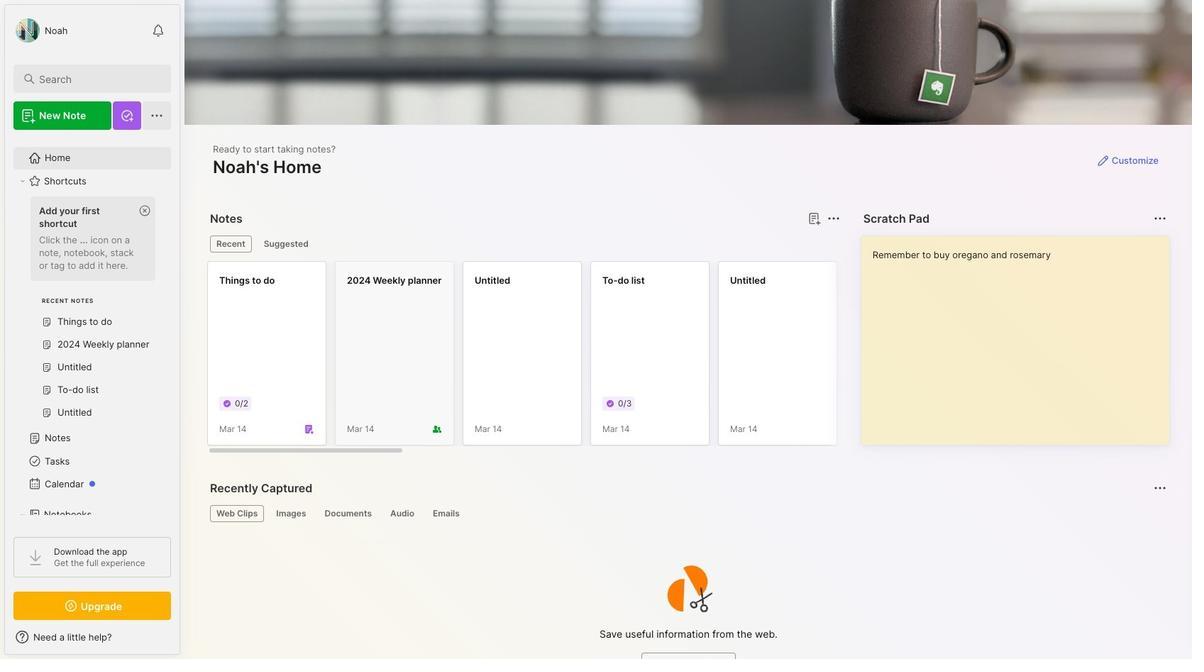 Task type: vqa. For each thing, say whether or not it's contained in the screenshot.
the Edit widget title image
no



Task type: locate. For each thing, give the bounding box(es) containing it.
1 more actions image from the top
[[1152, 210, 1169, 227]]

0 vertical spatial more actions image
[[1152, 210, 1169, 227]]

row group
[[207, 261, 1192, 454]]

WHAT'S NEW field
[[5, 626, 180, 649]]

Start writing… text field
[[873, 236, 1169, 434]]

None search field
[[39, 70, 158, 87]]

tree
[[5, 138, 180, 649]]

expand notebooks image
[[18, 511, 27, 520]]

tab
[[210, 236, 252, 253], [257, 236, 315, 253], [210, 505, 264, 522], [270, 505, 313, 522], [318, 505, 378, 522], [384, 505, 421, 522], [427, 505, 466, 522]]

1 vertical spatial more actions image
[[1152, 480, 1169, 497]]

more actions image
[[825, 210, 842, 227]]

0 vertical spatial tab list
[[210, 236, 838, 253]]

1 vertical spatial tab list
[[210, 505, 1165, 522]]

none search field inside main element
[[39, 70, 158, 87]]

more actions image
[[1152, 210, 1169, 227], [1152, 480, 1169, 497]]

2 more actions image from the top
[[1152, 480, 1169, 497]]

More actions field
[[824, 209, 844, 229], [1151, 209, 1170, 229], [1151, 478, 1170, 498]]

group
[[13, 192, 163, 433]]

tab list
[[210, 236, 838, 253], [210, 505, 1165, 522]]

Account field
[[13, 16, 68, 45]]

group inside tree
[[13, 192, 163, 433]]

2 tab list from the top
[[210, 505, 1165, 522]]

click to collapse image
[[179, 633, 190, 650]]



Task type: describe. For each thing, give the bounding box(es) containing it.
tree inside main element
[[5, 138, 180, 649]]

Search text field
[[39, 72, 158, 86]]

1 tab list from the top
[[210, 236, 838, 253]]

main element
[[0, 0, 185, 659]]



